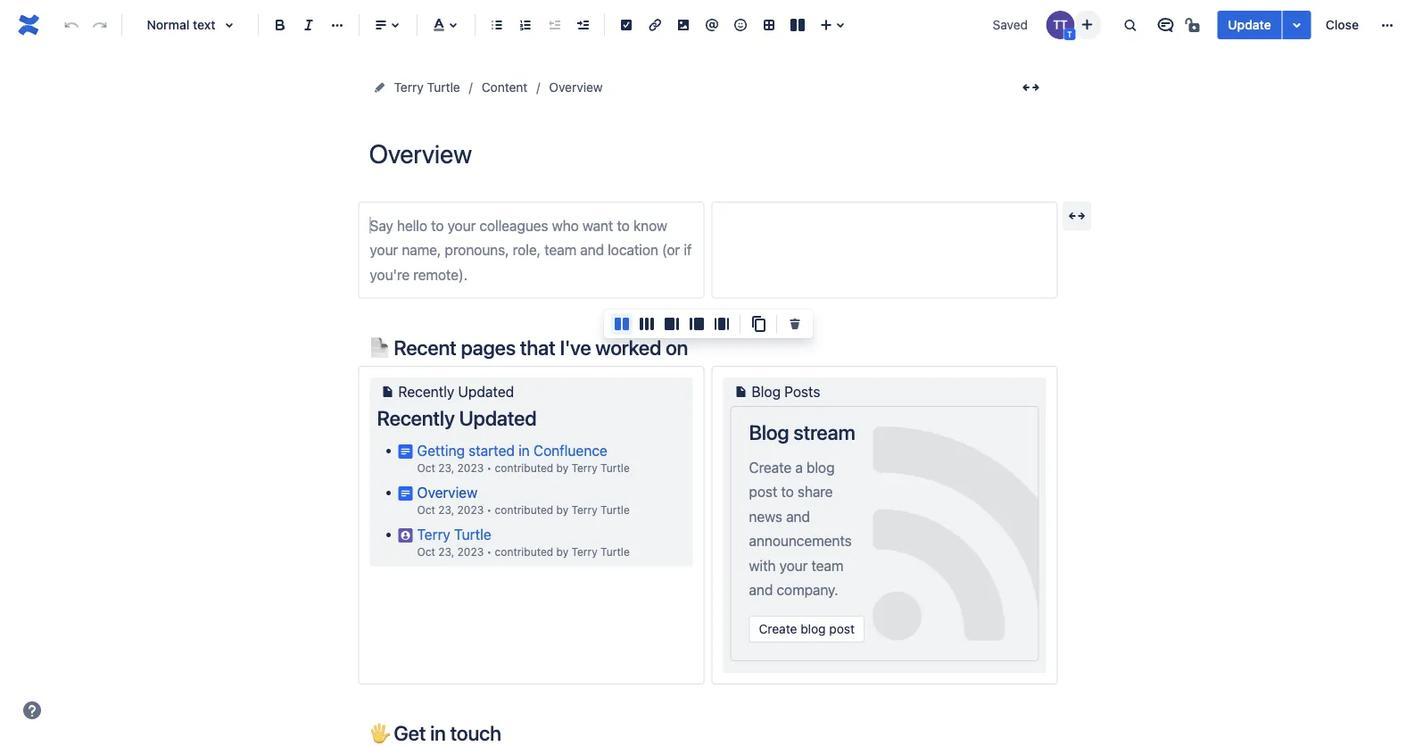 Task type: locate. For each thing, give the bounding box(es) containing it.
1 vertical spatial recently updated
[[377, 406, 537, 430]]

1 horizontal spatial in
[[519, 442, 530, 458]]

your down announcements on the bottom right of the page
[[780, 557, 808, 574]]

1 vertical spatial 23,
[[438, 504, 454, 516]]

🖐
[[369, 721, 389, 745]]

3 23, from the top
[[438, 545, 454, 558]]

oct inside the getting started in confluence oct 23, 2023 • contributed by terry turtle
[[417, 462, 435, 474]]

terry turtle link for overview
[[572, 504, 630, 516]]

•
[[487, 462, 492, 474], [487, 504, 492, 516], [487, 545, 492, 558]]

company.
[[777, 581, 838, 598]]

0 vertical spatial and
[[580, 241, 604, 258]]

contributed inside the getting started in confluence oct 23, 2023 • contributed by terry turtle
[[495, 462, 553, 474]]

1 vertical spatial your
[[370, 241, 398, 258]]

2 horizontal spatial your
[[780, 557, 808, 574]]

create inside button
[[759, 621, 797, 636]]

1 2023 from the top
[[457, 462, 484, 474]]

and down 'with'
[[749, 581, 773, 598]]

remove image
[[784, 313, 806, 335]]

1 vertical spatial team
[[812, 557, 844, 574]]

emoji image
[[730, 14, 751, 36]]

0 vertical spatial by
[[556, 462, 569, 474]]

two columns image
[[611, 313, 633, 335]]

terry turtle link
[[394, 77, 460, 98], [572, 462, 630, 474], [572, 504, 630, 516], [417, 525, 491, 542], [572, 545, 630, 558]]

contributed up terry turtle oct 23, 2023 • contributed by terry turtle
[[495, 504, 553, 516]]

i've
[[560, 335, 591, 359]]

blog for blog stream
[[749, 420, 789, 444]]

overview inside overview oct 23, 2023 • contributed by terry turtle
[[417, 483, 478, 500]]

create
[[749, 459, 792, 476], [759, 621, 797, 636]]

1 vertical spatial 2023
[[457, 504, 484, 516]]

2 vertical spatial by
[[556, 545, 569, 558]]

(or
[[662, 241, 680, 258]]

3 oct from the top
[[417, 545, 435, 558]]

terry turtle link for getting started in confluence
[[572, 462, 630, 474]]

create for create a blog post to share news and announcements with your team and company.
[[749, 459, 792, 476]]

2023
[[457, 462, 484, 474], [457, 504, 484, 516], [457, 545, 484, 558]]

3 by from the top
[[556, 545, 569, 558]]

0 vertical spatial team
[[544, 241, 577, 258]]

make page full-width image
[[1020, 77, 1042, 98]]

• down started
[[487, 462, 492, 474]]

blog for blog posts
[[752, 383, 781, 400]]

team up the company.
[[812, 557, 844, 574]]

help image
[[21, 700, 43, 721]]

normal text button
[[129, 5, 251, 45]]

more formatting image
[[327, 14, 348, 36]]

blog left posts
[[752, 383, 781, 400]]

terry turtle link for terry turtle
[[572, 545, 630, 558]]

recently updated
[[398, 383, 514, 400], [377, 406, 537, 430]]

0 vertical spatial your
[[448, 217, 476, 234]]

23,
[[438, 462, 454, 474], [438, 504, 454, 516], [438, 545, 454, 558]]

by down confluence
[[556, 462, 569, 474]]

action item image
[[616, 14, 637, 36]]

that
[[520, 335, 556, 359]]

terry inside overview oct 23, 2023 • contributed by terry turtle
[[572, 504, 598, 516]]

0 horizontal spatial your
[[370, 241, 398, 258]]

and
[[580, 241, 604, 258], [786, 508, 810, 525], [749, 581, 773, 598]]

blog stream
[[749, 420, 855, 444]]

in right started
[[519, 442, 530, 458]]

1 vertical spatial blog
[[749, 420, 789, 444]]

1 vertical spatial create
[[759, 621, 797, 636]]

contributed down overview oct 23, 2023 • contributed by terry turtle
[[495, 545, 553, 558]]

2023 down overview oct 23, 2023 • contributed by terry turtle
[[457, 545, 484, 558]]

no restrictions image
[[1184, 14, 1205, 36]]

contributed inside overview oct 23, 2023 • contributed by terry turtle
[[495, 504, 553, 516]]

2 2023 from the top
[[457, 504, 484, 516]]

2 contributed from the top
[[495, 504, 553, 516]]

1 vertical spatial in
[[430, 721, 446, 745]]

overview link down the getting
[[417, 483, 478, 500]]

1 vertical spatial recently
[[377, 406, 455, 430]]

team down who
[[544, 241, 577, 258]]

blog right the a
[[807, 459, 835, 476]]

1 vertical spatial overview
[[417, 483, 478, 500]]

0 vertical spatial blog
[[807, 459, 835, 476]]

recent
[[394, 335, 457, 359]]

0 vertical spatial blog
[[752, 383, 781, 400]]

blog down blog posts
[[749, 420, 789, 444]]

create blog post
[[759, 621, 855, 636]]

3 • from the top
[[487, 545, 492, 558]]

0 vertical spatial overview link
[[549, 77, 603, 98]]

updated
[[458, 383, 514, 400], [459, 406, 537, 430]]

post down the company.
[[829, 621, 855, 636]]

1 horizontal spatial post
[[829, 621, 855, 636]]

0 vertical spatial post
[[749, 483, 777, 500]]

1 vertical spatial post
[[829, 621, 855, 636]]

• inside overview oct 23, 2023 • contributed by terry turtle
[[487, 504, 492, 516]]

overview down the getting
[[417, 483, 478, 500]]

1 by from the top
[[556, 462, 569, 474]]

recently updated up the getting
[[377, 406, 537, 430]]

by up terry turtle oct 23, 2023 • contributed by terry turtle
[[556, 504, 569, 516]]

turtle inside the getting started in confluence oct 23, 2023 • contributed by terry turtle
[[601, 462, 630, 474]]

2 vertical spatial 2023
[[457, 545, 484, 558]]

0 vertical spatial overview
[[549, 80, 603, 95]]

updated down pages
[[458, 383, 514, 400]]

1 23, from the top
[[438, 462, 454, 474]]

getting started in confluence oct 23, 2023 • contributed by terry turtle
[[417, 442, 630, 474]]

2 horizontal spatial and
[[786, 508, 810, 525]]

copy image
[[748, 313, 769, 335]]

0 vertical spatial oct
[[417, 462, 435, 474]]

1 vertical spatial by
[[556, 504, 569, 516]]

blog inside create a blog post to share news and announcements with your team and company.
[[807, 459, 835, 476]]

2 vertical spatial oct
[[417, 545, 435, 558]]

0 horizontal spatial overview
[[417, 483, 478, 500]]

create a blog post to share news and announcements with your team and company.
[[749, 459, 852, 598]]

terry
[[394, 80, 424, 95], [572, 462, 598, 474], [572, 504, 598, 516], [417, 525, 450, 542], [572, 545, 598, 558]]

0 vertical spatial create
[[749, 459, 792, 476]]

blog down the company.
[[801, 621, 826, 636]]

0 vertical spatial 23,
[[438, 462, 454, 474]]

overview oct 23, 2023 • contributed by terry turtle
[[417, 483, 630, 516]]

by inside terry turtle oct 23, 2023 • contributed by terry turtle
[[556, 545, 569, 558]]

posts
[[785, 383, 820, 400]]

2023 up terry turtle oct 23, 2023 • contributed by terry turtle
[[457, 504, 484, 516]]

to left share
[[781, 483, 794, 500]]

• up terry turtle oct 23, 2023 • contributed by terry turtle
[[487, 504, 492, 516]]

recently down the 'recent' at the left top
[[398, 383, 455, 400]]

numbered list ⌘⇧7 image
[[515, 14, 536, 36]]

updated up started
[[459, 406, 537, 430]]

1 • from the top
[[487, 462, 492, 474]]

turtle
[[427, 80, 460, 95], [601, 462, 630, 474], [601, 504, 630, 516], [454, 525, 491, 542], [601, 545, 630, 558]]

1 horizontal spatial overview link
[[549, 77, 603, 98]]

terry turtle image
[[1046, 11, 1075, 39]]

1 vertical spatial overview link
[[417, 483, 478, 500]]

in for started
[[519, 442, 530, 458]]

1 horizontal spatial team
[[812, 557, 844, 574]]

your down say
[[370, 241, 398, 258]]

3 contributed from the top
[[495, 545, 553, 558]]

get
[[394, 721, 426, 745]]

align left image
[[370, 14, 392, 36]]

1 vertical spatial oct
[[417, 504, 435, 516]]

and down 'want'
[[580, 241, 604, 258]]

team inside create a blog post to share news and announcements with your team and company.
[[812, 557, 844, 574]]

post inside create a blog post to share news and announcements with your team and company.
[[749, 483, 777, 500]]

1 horizontal spatial your
[[448, 217, 476, 234]]

2023 inside terry turtle oct 23, 2023 • contributed by terry turtle
[[457, 545, 484, 558]]

overview down indent tab image
[[549, 80, 603, 95]]

share
[[798, 483, 833, 500]]

blog posts
[[752, 383, 820, 400]]

0 vertical spatial •
[[487, 462, 492, 474]]

create blog post button
[[749, 616, 865, 642]]

blog
[[807, 459, 835, 476], [801, 621, 826, 636]]

create inside create a blog post to share news and announcements with your team and company.
[[749, 459, 792, 476]]

by inside the getting started in confluence oct 23, 2023 • contributed by terry turtle
[[556, 462, 569, 474]]

and up announcements on the bottom right of the page
[[786, 508, 810, 525]]

0 horizontal spatial and
[[580, 241, 604, 258]]

23, inside overview oct 23, 2023 • contributed by terry turtle
[[438, 504, 454, 516]]

2 horizontal spatial to
[[781, 483, 794, 500]]

2 vertical spatial 23,
[[438, 545, 454, 558]]

team
[[544, 241, 577, 258], [812, 557, 844, 574]]

2023 down started
[[457, 462, 484, 474]]

contributed
[[495, 462, 553, 474], [495, 504, 553, 516], [495, 545, 553, 558]]

2 23, from the top
[[438, 504, 454, 516]]

2 vertical spatial •
[[487, 545, 492, 558]]

contributed inside terry turtle oct 23, 2023 • contributed by terry turtle
[[495, 545, 553, 558]]

overview link down indent tab image
[[549, 77, 603, 98]]

your
[[448, 217, 476, 234], [370, 241, 398, 258], [780, 557, 808, 574]]

3 2023 from the top
[[457, 545, 484, 558]]

with
[[749, 557, 776, 574]]

📄 recent pages that i've worked on
[[369, 335, 688, 359]]

2 by from the top
[[556, 504, 569, 516]]

want
[[583, 217, 613, 234]]

1 vertical spatial •
[[487, 504, 492, 516]]

on
[[666, 335, 688, 359]]

Main content area, start typing to enter text. text field
[[358, 202, 1058, 746]]

in right get
[[430, 721, 446, 745]]

if
[[684, 241, 692, 258]]

blog
[[752, 383, 781, 400], [749, 420, 789, 444]]

recently
[[398, 383, 455, 400], [377, 406, 455, 430]]

normal
[[147, 17, 190, 32]]

1 horizontal spatial overview
[[549, 80, 603, 95]]

2 vertical spatial your
[[780, 557, 808, 574]]

create left the a
[[749, 459, 792, 476]]

post
[[749, 483, 777, 500], [829, 621, 855, 636]]

comment icon image
[[1155, 14, 1176, 36]]

adjust update settings image
[[1287, 14, 1308, 36]]

1 vertical spatial contributed
[[495, 504, 553, 516]]

0 vertical spatial in
[[519, 442, 530, 458]]

0 vertical spatial contributed
[[495, 462, 553, 474]]

terry turtle oct 23, 2023 • contributed by terry turtle
[[417, 525, 630, 558]]

• down overview oct 23, 2023 • contributed by terry turtle
[[487, 545, 492, 558]]

team inside say hello to your colleagues who want to know your name, pronouns, role, team and location (or if you're remote).
[[544, 241, 577, 258]]

pages
[[461, 335, 516, 359]]

2 vertical spatial contributed
[[495, 545, 553, 558]]

0 horizontal spatial team
[[544, 241, 577, 258]]

three columns with sidebars image
[[711, 313, 733, 335]]

oct
[[417, 462, 435, 474], [417, 504, 435, 516], [417, 545, 435, 558]]

1 vertical spatial blog
[[801, 621, 826, 636]]

content link
[[482, 77, 528, 98]]

2 vertical spatial and
[[749, 581, 773, 598]]

to right 'want'
[[617, 217, 630, 234]]

bullet list ⌘⇧8 image
[[486, 14, 508, 36]]

1 contributed from the top
[[495, 462, 553, 474]]

in for get
[[430, 721, 446, 745]]

say
[[370, 217, 393, 234]]

who
[[552, 217, 579, 234]]

name,
[[402, 241, 441, 258]]

2 oct from the top
[[417, 504, 435, 516]]

overview
[[549, 80, 603, 95], [417, 483, 478, 500]]

recently updated down the 'recent' at the left top
[[398, 383, 514, 400]]

turtle inside overview oct 23, 2023 • contributed by terry turtle
[[601, 504, 630, 516]]

overview link
[[549, 77, 603, 98], [417, 483, 478, 500]]

terry inside the getting started in confluence oct 23, 2023 • contributed by terry turtle
[[572, 462, 598, 474]]

0 vertical spatial 2023
[[457, 462, 484, 474]]

0 horizontal spatial in
[[430, 721, 446, 745]]

create down the company.
[[759, 621, 797, 636]]

your up pronouns,
[[448, 217, 476, 234]]

1 vertical spatial and
[[786, 508, 810, 525]]

1 oct from the top
[[417, 462, 435, 474]]

to inside create a blog post to share news and announcements with your team and company.
[[781, 483, 794, 500]]

move this page image
[[373, 80, 387, 95]]

table image
[[759, 14, 780, 36]]

2 • from the top
[[487, 504, 492, 516]]

by
[[556, 462, 569, 474], [556, 504, 569, 516], [556, 545, 569, 558]]

right sidebar image
[[661, 313, 683, 335]]

to right hello at left top
[[431, 217, 444, 234]]

0 horizontal spatial post
[[749, 483, 777, 500]]

in
[[519, 442, 530, 458], [430, 721, 446, 745]]

in inside the getting started in confluence oct 23, 2023 • contributed by terry turtle
[[519, 442, 530, 458]]

to
[[431, 217, 444, 234], [617, 217, 630, 234], [781, 483, 794, 500]]

post up news
[[749, 483, 777, 500]]

by down overview oct 23, 2023 • contributed by terry turtle
[[556, 545, 569, 558]]

recently down recently updated icon
[[377, 406, 455, 430]]

contributed down getting started in confluence link
[[495, 462, 553, 474]]



Task type: describe. For each thing, give the bounding box(es) containing it.
text
[[193, 17, 216, 32]]

know
[[634, 217, 667, 234]]

bold ⌘b image
[[269, 14, 291, 36]]

find and replace image
[[1119, 14, 1141, 36]]

mention image
[[701, 14, 723, 36]]

oct inside overview oct 23, 2023 • contributed by terry turtle
[[417, 504, 435, 516]]

stream
[[794, 420, 855, 444]]

close button
[[1315, 11, 1370, 39]]

oct inside terry turtle oct 23, 2023 • contributed by terry turtle
[[417, 545, 435, 558]]

0 vertical spatial updated
[[458, 383, 514, 400]]

started
[[469, 442, 515, 458]]

by inside overview oct 23, 2023 • contributed by terry turtle
[[556, 504, 569, 516]]

• inside the getting started in confluence oct 23, 2023 • contributed by terry turtle
[[487, 462, 492, 474]]

1 horizontal spatial to
[[617, 217, 630, 234]]

link image
[[644, 14, 666, 36]]

getting started in confluence link
[[417, 442, 608, 458]]

terry turtle
[[394, 80, 460, 95]]

add image, video, or file image
[[673, 14, 694, 36]]

0 horizontal spatial to
[[431, 217, 444, 234]]

left sidebar image
[[686, 313, 708, 335]]

content
[[482, 80, 528, 95]]

saved
[[993, 17, 1028, 32]]

your inside create a blog post to share news and announcements with your team and company.
[[780, 557, 808, 574]]

confluence image
[[14, 11, 43, 39]]

three columns image
[[636, 313, 658, 335]]

say hello to your colleagues who want to know your name, pronouns, role, team and location (or if you're remote).
[[370, 217, 696, 283]]

recently updated image
[[377, 381, 398, 402]]

pronouns,
[[445, 241, 509, 258]]

overview for overview oct 23, 2023 • contributed by terry turtle
[[417, 483, 478, 500]]

update button
[[1217, 11, 1282, 39]]

invite to edit image
[[1076, 14, 1098, 35]]

getting
[[417, 442, 465, 458]]

0 horizontal spatial overview link
[[417, 483, 478, 500]]

blog posts image
[[730, 381, 752, 402]]

indent tab image
[[572, 14, 593, 36]]

colleagues
[[480, 217, 548, 234]]

confluence
[[534, 442, 608, 458]]

23, inside terry turtle oct 23, 2023 • contributed by terry turtle
[[438, 545, 454, 558]]

blog inside button
[[801, 621, 826, 636]]

layouts image
[[787, 14, 808, 36]]

1 vertical spatial updated
[[459, 406, 537, 430]]

2023 inside overview oct 23, 2023 • contributed by terry turtle
[[457, 504, 484, 516]]

undo ⌘z image
[[61, 14, 82, 36]]

create for create blog post
[[759, 621, 797, 636]]

23, inside the getting started in confluence oct 23, 2023 • contributed by terry turtle
[[438, 462, 454, 474]]

touch
[[450, 721, 501, 745]]

italic ⌘i image
[[298, 14, 319, 36]]

overview for overview
[[549, 80, 603, 95]]

1 horizontal spatial and
[[749, 581, 773, 598]]

0 vertical spatial recently
[[398, 383, 455, 400]]

location
[[608, 241, 658, 258]]

go wide image
[[1066, 205, 1088, 227]]

more image
[[1377, 14, 1398, 36]]

role,
[[513, 241, 541, 258]]

2023 inside the getting started in confluence oct 23, 2023 • contributed by terry turtle
[[457, 462, 484, 474]]

normal text
[[147, 17, 216, 32]]

close
[[1326, 17, 1359, 32]]

Give this page a title text field
[[369, 139, 1047, 169]]

🖐 get in touch
[[369, 721, 501, 745]]

post inside button
[[829, 621, 855, 636]]

remote).
[[413, 266, 468, 283]]

confluence image
[[14, 11, 43, 39]]

you're
[[370, 266, 410, 283]]

news
[[749, 508, 783, 525]]

0 vertical spatial recently updated
[[398, 383, 514, 400]]

outdent ⇧tab image
[[543, 14, 565, 36]]

redo ⌘⇧z image
[[89, 14, 111, 36]]

hello
[[397, 217, 427, 234]]

a
[[795, 459, 803, 476]]

and inside say hello to your colleagues who want to know your name, pronouns, role, team and location (or if you're remote).
[[580, 241, 604, 258]]

📄
[[369, 335, 389, 359]]

announcements
[[749, 532, 852, 549]]

• inside terry turtle oct 23, 2023 • contributed by terry turtle
[[487, 545, 492, 558]]

update
[[1228, 17, 1271, 32]]

worked
[[596, 335, 661, 359]]



Task type: vqa. For each thing, say whether or not it's contained in the screenshot.
'announcements'
yes



